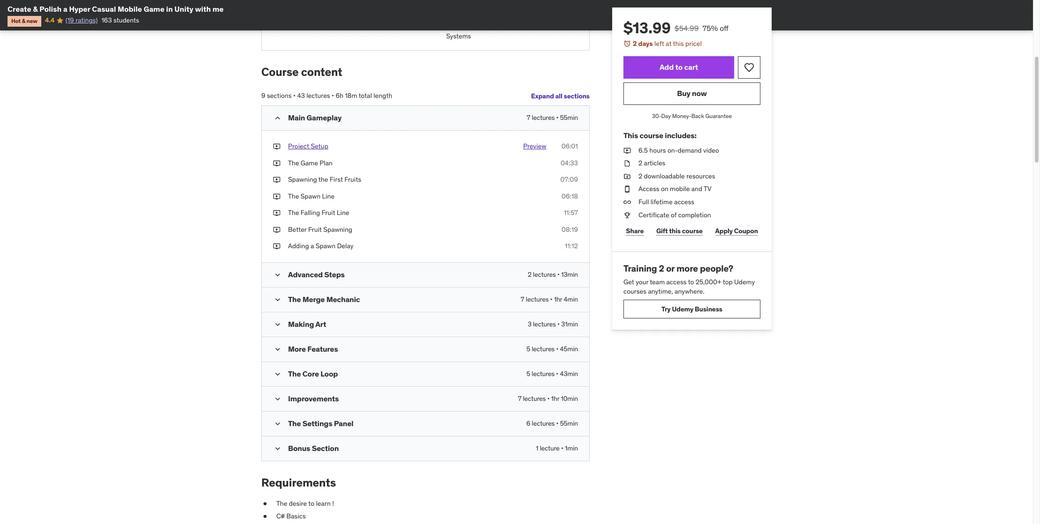 Task type: describe. For each thing, give the bounding box(es) containing it.
making
[[288, 320, 314, 329]]

1 vertical spatial spawn
[[316, 242, 335, 251]]

0 horizontal spatial game
[[144, 4, 164, 14]]

2 vertical spatial a
[[311, 242, 314, 251]]

xsmall image for c# basics
[[261, 513, 269, 522]]

code
[[486, 22, 501, 31]]

requirements
[[261, 476, 336, 491]]

1 sections from the left
[[267, 92, 292, 100]]

c#
[[276, 513, 285, 521]]

casual
[[92, 4, 116, 14]]

9 sections • 43 lectures • 6h 18m total length
[[261, 92, 392, 100]]

how for code
[[464, 22, 477, 31]]

11:12
[[565, 242, 578, 251]]

xsmall image for full lifetime access
[[623, 198, 631, 207]]

1min
[[565, 445, 578, 453]]

• left 43
[[293, 92, 296, 100]]

how for polish
[[306, 22, 318, 31]]

team
[[650, 278, 665, 287]]

06:01
[[561, 142, 578, 151]]

more
[[288, 345, 306, 354]]

apply
[[715, 227, 733, 235]]

3 lectures • 31min
[[528, 320, 578, 329]]

1
[[536, 445, 538, 453]]

better
[[288, 226, 307, 234]]

43
[[297, 92, 305, 100]]

students
[[113, 16, 139, 25]]

to for independent
[[478, 22, 484, 31]]

people?
[[700, 263, 733, 275]]

6
[[526, 420, 530, 428]]

0 vertical spatial spawn
[[301, 192, 320, 201]]

30-
[[652, 112, 661, 119]]

articles
[[644, 159, 665, 168]]

to inside training 2 or more people? get your team access to 25,000+ top udemy courses anytime, anywhere.
[[688, 278, 694, 287]]

• for steps
[[557, 271, 560, 279]]

to for a
[[320, 22, 326, 31]]

4.4
[[45, 16, 55, 25]]

5 lectures • 43min
[[527, 370, 578, 379]]

buy
[[677, 89, 690, 98]]

buy now button
[[623, 82, 760, 105]]

xsmall image down this
[[623, 146, 631, 155]]

top
[[723, 278, 733, 287]]

xsmall image for access on mobile and tv
[[623, 185, 631, 194]]

0 vertical spatial access
[[674, 198, 694, 206]]

to inside 'button'
[[675, 62, 683, 72]]

courses
[[623, 287, 647, 296]]

gameplay
[[307, 113, 342, 122]]

video
[[703, 146, 719, 155]]

7 lectures • 1hr 10min
[[518, 395, 578, 403]]

reusable
[[542, 22, 569, 31]]

9
[[261, 92, 265, 100]]

0 vertical spatial this
[[673, 39, 684, 48]]

1 vertical spatial fruit
[[308, 226, 322, 234]]

lectures for features
[[532, 345, 555, 354]]

loop
[[321, 370, 338, 379]]

• for settings
[[556, 420, 559, 428]]

the for the settings panel
[[288, 419, 301, 429]]

2 for 2 downloadable resources
[[638, 172, 642, 181]]

money-
[[672, 112, 691, 119]]

section
[[312, 444, 339, 454]]

wishlist image
[[744, 62, 755, 73]]

more features
[[288, 345, 338, 354]]

project
[[288, 142, 309, 151]]

1 horizontal spatial polish
[[327, 22, 345, 31]]

art
[[315, 320, 326, 329]]

tv
[[704, 185, 711, 193]]

7 lectures • 55min
[[527, 113, 578, 122]]

expand
[[531, 92, 554, 100]]

or
[[666, 263, 675, 275]]

steps
[[324, 270, 345, 280]]

expand all sections button
[[531, 87, 590, 106]]

• left the 6h 18m
[[332, 92, 334, 100]]

the merge mechanic
[[288, 295, 360, 304]]

try udemy business link
[[623, 300, 760, 319]]

5 lectures • 45min
[[527, 345, 578, 354]]

0 horizontal spatial polish
[[39, 4, 62, 14]]

mobile
[[118, 4, 142, 14]]

adding
[[288, 242, 309, 251]]

making art
[[288, 320, 326, 329]]

this
[[623, 131, 638, 140]]

xsmall image left project
[[273, 142, 281, 151]]

access
[[638, 185, 659, 193]]

learn for learn how to polish a 2d game
[[288, 22, 305, 31]]

resources
[[686, 172, 715, 181]]

buy now
[[677, 89, 707, 98]]

preview
[[523, 142, 546, 151]]

this course includes:
[[623, 131, 697, 140]]

• left "10min"
[[547, 395, 550, 403]]

bonus section
[[288, 444, 339, 454]]

anytime,
[[648, 287, 673, 296]]

course content
[[261, 65, 342, 79]]

6h 18m
[[336, 92, 357, 100]]

hot
[[11, 18, 21, 25]]

5 for the core loop
[[527, 370, 530, 379]]

lectures for steps
[[533, 271, 556, 279]]

• for core
[[556, 370, 558, 379]]

first
[[330, 176, 343, 184]]

$13.99 $54.99 75% off
[[623, 18, 729, 38]]

1 vertical spatial course
[[682, 227, 703, 235]]

the for the desire to learn !
[[276, 500, 287, 508]]

mobile
[[670, 185, 690, 193]]

unity
[[174, 4, 193, 14]]

price!
[[685, 39, 702, 48]]

1hr for the merge mechanic
[[554, 296, 562, 304]]

certificate
[[638, 211, 669, 219]]

the for the core loop
[[288, 370, 301, 379]]

main
[[288, 113, 305, 122]]

2 vertical spatial 7
[[518, 395, 521, 403]]

with
[[195, 4, 211, 14]]

try
[[662, 305, 671, 314]]

settings
[[303, 419, 332, 429]]

in
[[166, 4, 173, 14]]

share
[[626, 227, 644, 235]]

plan
[[320, 159, 333, 167]]

3 small image from the top
[[273, 395, 282, 404]]

guarantee
[[706, 112, 732, 119]]

• for section
[[561, 445, 563, 453]]

6.5 hours on-demand video
[[638, 146, 719, 155]]

sections inside dropdown button
[[564, 92, 590, 100]]

55min for main gameplay
[[560, 113, 578, 122]]

xsmall image left better
[[273, 226, 281, 235]]

lifetime
[[651, 198, 673, 206]]

to for !
[[308, 500, 314, 508]]

small image for the merge mechanic
[[273, 296, 282, 305]]

falling
[[301, 209, 320, 217]]

• for features
[[556, 345, 558, 354]]

0 horizontal spatial line
[[322, 192, 335, 201]]

& for create
[[33, 4, 38, 14]]

project setup button
[[288, 142, 328, 151]]

the falling fruit line
[[288, 209, 349, 217]]

xsmall image for learn how to polish a 2d game
[[273, 22, 281, 32]]



Task type: vqa. For each thing, say whether or not it's contained in the screenshot.
to
yes



Task type: locate. For each thing, give the bounding box(es) containing it.
learn up systems
[[446, 22, 463, 31]]

1 5 from the top
[[527, 345, 530, 354]]

lectures up 7 lectures • 1hr 10min
[[532, 370, 555, 379]]

2 up 7 lectures • 1hr 4min
[[528, 271, 531, 279]]

learn for learn how to code independent reusable systems
[[446, 22, 463, 31]]

on-
[[668, 146, 678, 155]]

small image
[[273, 113, 282, 123], [273, 370, 282, 380], [273, 395, 282, 404]]

downloadable
[[644, 172, 685, 181]]

spawning
[[288, 176, 317, 184], [323, 226, 352, 234]]

xsmall image for 2 downloadable resources
[[623, 172, 631, 181]]

to left code
[[478, 22, 484, 31]]

the up the falling fruit line
[[288, 192, 299, 201]]

1 vertical spatial small image
[[273, 370, 282, 380]]

length
[[374, 92, 392, 100]]

small image for bonus section
[[273, 445, 282, 454]]

1 vertical spatial polish
[[327, 22, 345, 31]]

xsmall image for 2 articles
[[623, 159, 631, 168]]

0 vertical spatial polish
[[39, 4, 62, 14]]

• left 1min
[[561, 445, 563, 453]]

3 small image from the top
[[273, 320, 282, 330]]

days
[[638, 39, 653, 48]]

1 vertical spatial this
[[669, 227, 681, 235]]

• down the expand all sections dropdown button
[[556, 113, 559, 122]]

add to cart button
[[623, 56, 734, 79]]

2 vertical spatial small image
[[273, 395, 282, 404]]

ratings)
[[76, 16, 98, 25]]

a left 2d
[[347, 22, 350, 31]]

lectures for merge
[[526, 296, 549, 304]]

the for the game plan
[[288, 159, 299, 167]]

2 left or
[[659, 263, 664, 275]]

& up the new
[[33, 4, 38, 14]]

how left 2d
[[306, 22, 318, 31]]

1 horizontal spatial learn
[[446, 22, 463, 31]]

this
[[673, 39, 684, 48], [669, 227, 681, 235]]

course down completion
[[682, 227, 703, 235]]

1 horizontal spatial course
[[682, 227, 703, 235]]

full lifetime access
[[638, 198, 694, 206]]

0 vertical spatial &
[[33, 4, 38, 14]]

polish
[[39, 4, 62, 14], [327, 22, 345, 31]]

• left 45min
[[556, 345, 558, 354]]

0 vertical spatial 1hr
[[554, 296, 562, 304]]

the left core
[[288, 370, 301, 379]]

0 vertical spatial 5
[[527, 345, 530, 354]]

small image for the
[[273, 370, 282, 380]]

udemy inside training 2 or more people? get your team access to 25,000+ top udemy courses anytime, anywhere.
[[734, 278, 755, 287]]

7 lectures • 1hr 4min
[[521, 296, 578, 304]]

me
[[213, 4, 224, 14]]

game down 'project setup' button
[[301, 159, 318, 167]]

2d
[[352, 22, 360, 31]]

sections right all
[[564, 92, 590, 100]]

163
[[101, 16, 112, 25]]

new
[[26, 18, 37, 25]]

0 vertical spatial small image
[[273, 113, 282, 123]]

0 horizontal spatial sections
[[267, 92, 292, 100]]

1 vertical spatial 5
[[527, 370, 530, 379]]

0 horizontal spatial how
[[306, 22, 318, 31]]

2 5 from the top
[[527, 370, 530, 379]]

2 right alarm 'icon'
[[633, 39, 637, 48]]

0 vertical spatial 55min
[[560, 113, 578, 122]]

xsmall image left desire
[[261, 500, 269, 509]]

6 small image from the top
[[273, 445, 282, 454]]

a right the adding
[[311, 242, 314, 251]]

small image left merge
[[273, 296, 282, 305]]

4 small image from the top
[[273, 345, 282, 355]]

udemy right top
[[734, 278, 755, 287]]

to left cart
[[675, 62, 683, 72]]

1 vertical spatial a
[[347, 22, 350, 31]]

2 for 2 days left at this price!
[[633, 39, 637, 48]]

anywhere.
[[675, 287, 704, 296]]

2 lectures • 13min
[[528, 271, 578, 279]]

1hr for improvements
[[551, 395, 559, 403]]

0 horizontal spatial course
[[640, 131, 663, 140]]

the for the merge mechanic
[[288, 295, 301, 304]]

panel
[[334, 419, 353, 429]]

1 horizontal spatial udemy
[[734, 278, 755, 287]]

content
[[301, 65, 342, 79]]

merge
[[303, 295, 325, 304]]

6 lectures • 55min
[[526, 420, 578, 428]]

training 2 or more people? get your team access to 25,000+ top udemy courses anytime, anywhere.
[[623, 263, 755, 296]]

the down project
[[288, 159, 299, 167]]

0 vertical spatial udemy
[[734, 278, 755, 287]]

2 learn from the left
[[446, 22, 463, 31]]

1hr left "10min"
[[551, 395, 559, 403]]

• up 1 lecture • 1min
[[556, 420, 559, 428]]

lectures for settings
[[532, 420, 555, 428]]

0 horizontal spatial udemy
[[672, 305, 693, 314]]

• left 4min
[[550, 296, 553, 304]]

2 up access
[[638, 172, 642, 181]]

basics
[[286, 513, 306, 521]]

1hr left 4min
[[554, 296, 562, 304]]

1 small image from the top
[[273, 271, 282, 280]]

$54.99
[[675, 23, 699, 33]]

55min down "10min"
[[560, 420, 578, 428]]

this right gift
[[669, 227, 681, 235]]

fruit right falling
[[322, 209, 335, 217]]

spawn up falling
[[301, 192, 320, 201]]

xsmall image for certificate of completion
[[623, 211, 631, 220]]

alarm image
[[623, 40, 631, 47]]

left
[[654, 39, 664, 48]]

2 horizontal spatial a
[[347, 22, 350, 31]]

hours
[[649, 146, 666, 155]]

2 how from the left
[[464, 22, 477, 31]]

access inside training 2 or more people? get your team access to 25,000+ top udemy courses anytime, anywhere.
[[666, 278, 687, 287]]

0 vertical spatial a
[[63, 4, 67, 14]]

demand
[[678, 146, 702, 155]]

1 vertical spatial 7
[[521, 296, 524, 304]]

1 vertical spatial 1hr
[[551, 395, 559, 403]]

4min
[[564, 296, 578, 304]]

2 for 2 lectures • 13min
[[528, 271, 531, 279]]

• left 13min
[[557, 271, 560, 279]]

learn how to code independent reusable systems
[[446, 22, 569, 40]]

the left falling
[[288, 209, 299, 217]]

6.5
[[638, 146, 648, 155]]

2 horizontal spatial game
[[362, 22, 379, 31]]

55min for the settings panel
[[560, 420, 578, 428]]

the desire to learn !
[[276, 500, 334, 508]]

2 small image from the top
[[273, 370, 282, 380]]

lectures
[[306, 92, 330, 100], [532, 113, 555, 122], [533, 271, 556, 279], [526, 296, 549, 304], [533, 320, 556, 329], [532, 345, 555, 354], [532, 370, 555, 379], [523, 395, 546, 403], [532, 420, 555, 428]]

small image
[[273, 271, 282, 280], [273, 296, 282, 305], [273, 320, 282, 330], [273, 345, 282, 355], [273, 420, 282, 429], [273, 445, 282, 454]]

2 for 2 articles
[[638, 159, 642, 168]]

project setup
[[288, 142, 328, 151]]

training
[[623, 263, 657, 275]]

a
[[63, 4, 67, 14], [347, 22, 350, 31], [311, 242, 314, 251]]

7
[[527, 113, 530, 122], [521, 296, 524, 304], [518, 395, 521, 403]]

xsmall image
[[273, 22, 281, 32], [431, 22, 439, 32], [273, 159, 281, 168], [623, 159, 631, 168], [623, 172, 631, 181], [273, 176, 281, 185], [623, 185, 631, 194], [623, 198, 631, 207], [623, 211, 631, 220], [273, 242, 281, 251], [261, 513, 269, 522]]

the for the spawn line
[[288, 192, 299, 201]]

line up better fruit spawning in the top left of the page
[[337, 209, 349, 217]]

access down or
[[666, 278, 687, 287]]

game right 2d
[[362, 22, 379, 31]]

(19 ratings)
[[66, 16, 98, 25]]

0 vertical spatial 7
[[527, 113, 530, 122]]

all
[[555, 92, 562, 100]]

$13.99
[[623, 18, 671, 38]]

small image for making art
[[273, 320, 282, 330]]

c# basics
[[276, 513, 306, 521]]

get
[[623, 278, 634, 287]]

& right hot
[[22, 18, 25, 25]]

5 up 7 lectures • 1hr 10min
[[527, 370, 530, 379]]

polish up "4.4"
[[39, 4, 62, 14]]

2 55min from the top
[[560, 420, 578, 428]]

xsmall image
[[273, 142, 281, 151], [623, 146, 631, 155], [273, 192, 281, 201], [273, 209, 281, 218], [273, 226, 281, 235], [261, 500, 269, 509]]

the core loop
[[288, 370, 338, 379]]

lectures right 43
[[306, 92, 330, 100]]

small image left making
[[273, 320, 282, 330]]

163 students
[[101, 16, 139, 25]]

5 small image from the top
[[273, 420, 282, 429]]

0 vertical spatial line
[[322, 192, 335, 201]]

0 vertical spatial game
[[144, 4, 164, 14]]

55min down the expand all sections dropdown button
[[560, 113, 578, 122]]

lectures for core
[[532, 370, 555, 379]]

1 horizontal spatial a
[[311, 242, 314, 251]]

1 horizontal spatial line
[[337, 209, 349, 217]]

hot & new
[[11, 18, 37, 25]]

06:18
[[562, 192, 578, 201]]

advanced
[[288, 270, 323, 280]]

lectures right '3'
[[533, 320, 556, 329]]

a up the (19
[[63, 4, 67, 14]]

small image for advanced steps
[[273, 271, 282, 280]]

1 vertical spatial spawning
[[323, 226, 352, 234]]

lectures for art
[[533, 320, 556, 329]]

polish left 2d
[[327, 22, 345, 31]]

0 horizontal spatial &
[[22, 18, 25, 25]]

small image left bonus
[[273, 445, 282, 454]]

0 vertical spatial spawning
[[288, 176, 317, 184]]

lectures up 6
[[523, 395, 546, 403]]

7 for merge
[[521, 296, 524, 304]]

1 horizontal spatial game
[[301, 159, 318, 167]]

course
[[261, 65, 299, 79]]

small image left improvements
[[273, 395, 282, 404]]

2 inside training 2 or more people? get your team access to 25,000+ top udemy courses anytime, anywhere.
[[659, 263, 664, 275]]

xsmall image left the spawn line
[[273, 192, 281, 201]]

5 for more features
[[527, 345, 530, 354]]

small image left more
[[273, 345, 282, 355]]

udemy right try
[[672, 305, 693, 314]]

your
[[636, 278, 648, 287]]

game left in
[[144, 4, 164, 14]]

to inside learn how to code independent reusable systems
[[478, 22, 484, 31]]

1 small image from the top
[[273, 113, 282, 123]]

04:33
[[561, 159, 578, 167]]

2 sections from the left
[[564, 92, 590, 100]]

this right the at
[[673, 39, 684, 48]]

0 horizontal spatial spawning
[[288, 176, 317, 184]]

to left 2d
[[320, 22, 326, 31]]

0 vertical spatial fruit
[[322, 209, 335, 217]]

learn inside learn how to code independent reusable systems
[[446, 22, 463, 31]]

xsmall image left falling
[[273, 209, 281, 218]]

to left 'learn'
[[308, 500, 314, 508]]

• for gameplay
[[556, 113, 559, 122]]

how inside learn how to code independent reusable systems
[[464, 22, 477, 31]]

• left 43min
[[556, 370, 558, 379]]

1 horizontal spatial sections
[[564, 92, 590, 100]]

lectures down expand
[[532, 113, 555, 122]]

fruit down the falling fruit line
[[308, 226, 322, 234]]

31min
[[561, 320, 578, 329]]

line down spawning the first fruits
[[322, 192, 335, 201]]

small image for more features
[[273, 345, 282, 355]]

1 horizontal spatial &
[[33, 4, 38, 14]]

2 days left at this price!
[[633, 39, 702, 48]]

mechanic
[[326, 295, 360, 304]]

the spawn line
[[288, 192, 335, 201]]

learn up course content
[[288, 22, 305, 31]]

at
[[666, 39, 672, 48]]

0 horizontal spatial learn
[[288, 22, 305, 31]]

0 vertical spatial course
[[640, 131, 663, 140]]

5 down '3'
[[527, 345, 530, 354]]

30-day money-back guarantee
[[652, 112, 732, 119]]

2 down 6.5
[[638, 159, 642, 168]]

lectures up '3'
[[526, 296, 549, 304]]

1 vertical spatial line
[[337, 209, 349, 217]]

2 downloadable resources
[[638, 172, 715, 181]]

access down mobile at the top right
[[674, 198, 694, 206]]

on
[[661, 185, 668, 193]]

cart
[[684, 62, 698, 72]]

2 small image from the top
[[273, 296, 282, 305]]

1 vertical spatial udemy
[[672, 305, 693, 314]]

small image left advanced
[[273, 271, 282, 280]]

spawning down the game plan
[[288, 176, 317, 184]]

the left settings
[[288, 419, 301, 429]]

• for merge
[[550, 296, 553, 304]]

how up systems
[[464, 22, 477, 31]]

2 vertical spatial game
[[301, 159, 318, 167]]

bonus
[[288, 444, 310, 454]]

to up anywhere.
[[688, 278, 694, 287]]

the
[[288, 159, 299, 167], [288, 192, 299, 201], [288, 209, 299, 217], [288, 295, 301, 304], [288, 370, 301, 379], [288, 419, 301, 429], [276, 500, 287, 508]]

spawning up delay
[[323, 226, 352, 234]]

try udemy business
[[662, 305, 722, 314]]

coupon
[[734, 227, 758, 235]]

gift
[[656, 227, 668, 235]]

small image left core
[[273, 370, 282, 380]]

course up 'hours'
[[640, 131, 663, 140]]

spawn
[[301, 192, 320, 201], [316, 242, 335, 251]]

spawn down better fruit spawning in the top left of the page
[[316, 242, 335, 251]]

the for the falling fruit line
[[288, 209, 299, 217]]

lectures right 6
[[532, 420, 555, 428]]

small image left main
[[273, 113, 282, 123]]

7 for gameplay
[[527, 113, 530, 122]]

the left merge
[[288, 295, 301, 304]]

lectures for gameplay
[[532, 113, 555, 122]]

lectures left 13min
[[533, 271, 556, 279]]

sections right 9
[[267, 92, 292, 100]]

1 horizontal spatial spawning
[[323, 226, 352, 234]]

& for hot
[[22, 18, 25, 25]]

udemy inside try udemy business 'link'
[[672, 305, 693, 314]]

75%
[[702, 23, 718, 33]]

• for art
[[557, 320, 560, 329]]

1 vertical spatial 55min
[[560, 420, 578, 428]]

1 how from the left
[[306, 22, 318, 31]]

1 55min from the top
[[560, 113, 578, 122]]

small image for the settings panel
[[273, 420, 282, 429]]

1 vertical spatial access
[[666, 278, 687, 287]]

small image for main
[[273, 113, 282, 123]]

better fruit spawning
[[288, 226, 352, 234]]

1 vertical spatial &
[[22, 18, 25, 25]]

xsmall image for learn how to code independent reusable systems
[[431, 22, 439, 32]]

1 learn from the left
[[288, 22, 305, 31]]

1 vertical spatial game
[[362, 22, 379, 31]]

the up c#
[[276, 500, 287, 508]]

advanced steps
[[288, 270, 345, 280]]

0 horizontal spatial a
[[63, 4, 67, 14]]

• left 31min
[[557, 320, 560, 329]]

1 horizontal spatial how
[[464, 22, 477, 31]]

•
[[293, 92, 296, 100], [332, 92, 334, 100], [556, 113, 559, 122], [557, 271, 560, 279], [550, 296, 553, 304], [557, 320, 560, 329], [556, 345, 558, 354], [556, 370, 558, 379], [547, 395, 550, 403], [556, 420, 559, 428], [561, 445, 563, 453]]

5
[[527, 345, 530, 354], [527, 370, 530, 379]]

small image left settings
[[273, 420, 282, 429]]

lectures left 45min
[[532, 345, 555, 354]]

!
[[332, 500, 334, 508]]



